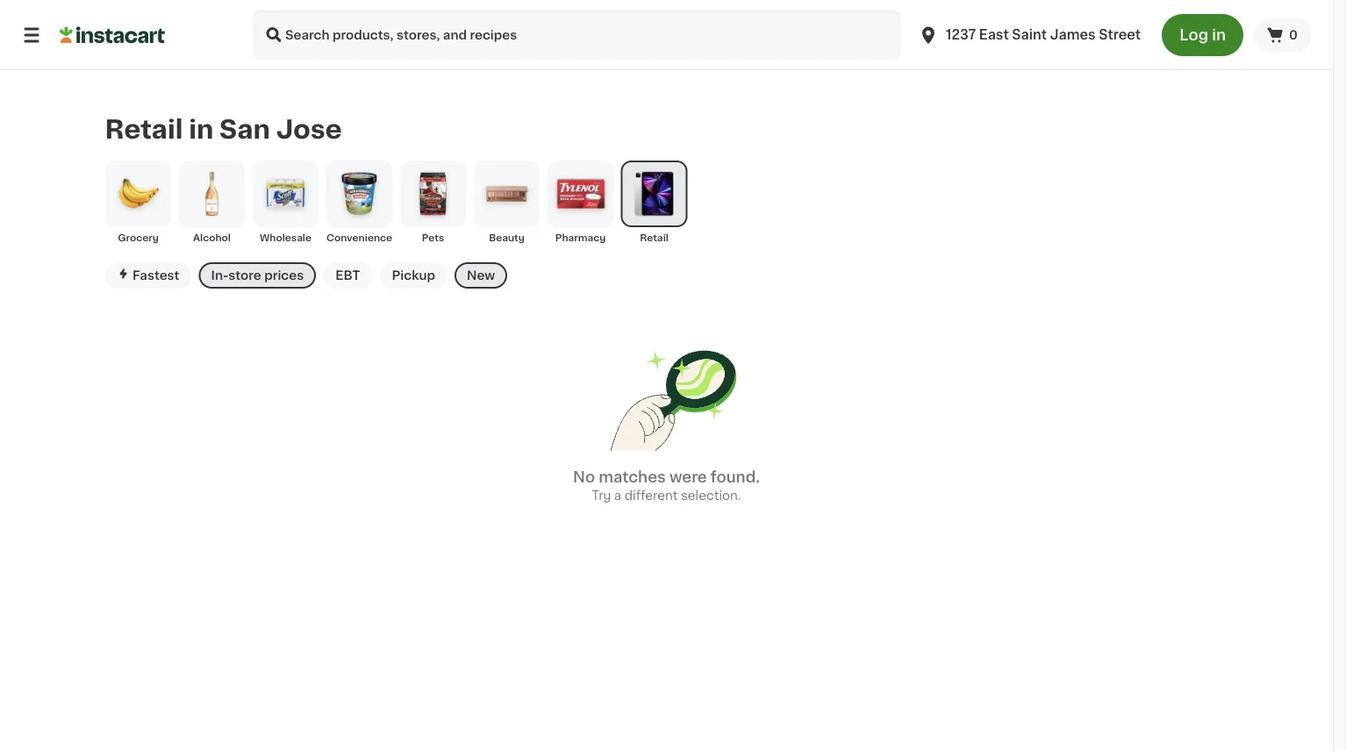 Task type: vqa. For each thing, say whether or not it's contained in the screenshot.
in to the top
yes



Task type: describe. For each thing, give the bounding box(es) containing it.
james
[[1050, 29, 1096, 41]]

pets button
[[400, 160, 466, 245]]

1 1237 east saint james street button from the left
[[908, 11, 1152, 60]]

saint
[[1012, 29, 1047, 41]]

prices
[[264, 269, 304, 282]]

convenience button
[[326, 160, 393, 245]]

log in button
[[1162, 14, 1244, 56]]

alcohol
[[193, 233, 231, 243]]

in-
[[211, 269, 228, 282]]

1237 east saint james street
[[946, 29, 1141, 41]]

new
[[467, 269, 495, 282]]

alcohol button
[[179, 160, 245, 245]]

log
[[1180, 28, 1209, 43]]

store
[[228, 269, 261, 282]]

wholesale button
[[252, 160, 319, 245]]

ebt
[[335, 269, 360, 282]]

Search field
[[253, 11, 901, 60]]

1237
[[946, 29, 976, 41]]

a
[[614, 490, 622, 502]]

retail button
[[621, 160, 688, 245]]

were
[[670, 470, 707, 485]]

0 button
[[1254, 18, 1312, 53]]

grocery
[[118, 233, 159, 243]]

fastest button
[[105, 262, 192, 289]]

0
[[1289, 29, 1298, 41]]



Task type: locate. For each thing, give the bounding box(es) containing it.
0 vertical spatial retail
[[105, 117, 183, 142]]

different
[[625, 490, 678, 502]]

retail in san jose
[[105, 117, 342, 142]]

convenience
[[326, 233, 392, 243]]

in-store prices button
[[199, 262, 316, 289]]

in for retail
[[189, 117, 214, 142]]

1 vertical spatial retail
[[640, 233, 669, 243]]

east
[[979, 29, 1009, 41]]

matches
[[599, 470, 666, 485]]

in-store prices
[[211, 269, 304, 282]]

None search field
[[253, 11, 901, 60]]

1 vertical spatial in
[[189, 117, 214, 142]]

log in
[[1180, 28, 1226, 43]]

instacart logo image
[[60, 25, 165, 46]]

pharmacy
[[555, 233, 606, 243]]

no
[[573, 470, 595, 485]]

pickup button
[[380, 262, 448, 289]]

0 horizontal spatial in
[[189, 117, 214, 142]]

new button
[[455, 262, 507, 289]]

retail up the grocery button
[[105, 117, 183, 142]]

1 horizontal spatial in
[[1212, 28, 1226, 43]]

ebt button
[[323, 262, 373, 289]]

in
[[1212, 28, 1226, 43], [189, 117, 214, 142]]

0 vertical spatial in
[[1212, 28, 1226, 43]]

street
[[1099, 29, 1141, 41]]

retail right pharmacy
[[640, 233, 669, 243]]

1 horizontal spatial retail
[[640, 233, 669, 243]]

pharmacy button
[[547, 160, 614, 245]]

fastest
[[132, 269, 179, 282]]

wholesale
[[260, 233, 312, 243]]

no matches were found. try a different selection.
[[573, 470, 760, 502]]

in inside button
[[1212, 28, 1226, 43]]

1237 east saint james street button
[[908, 11, 1152, 60], [918, 11, 1141, 60]]

retail
[[105, 117, 183, 142], [640, 233, 669, 243]]

beauty
[[489, 233, 525, 243]]

selection.
[[681, 490, 741, 502]]

retail inside button
[[640, 233, 669, 243]]

try
[[592, 490, 611, 502]]

jose
[[276, 117, 342, 142]]

0 horizontal spatial retail
[[105, 117, 183, 142]]

in inside main content
[[189, 117, 214, 142]]

san
[[219, 117, 270, 142]]

2 1237 east saint james street button from the left
[[918, 11, 1141, 60]]

retail in san jose main content
[[0, 70, 1333, 575]]

beauty button
[[474, 160, 540, 245]]

grocery button
[[105, 160, 172, 245]]

in left san
[[189, 117, 214, 142]]

in for log
[[1212, 28, 1226, 43]]

retail for retail
[[640, 233, 669, 243]]

retail for retail in san jose
[[105, 117, 183, 142]]

pickup
[[392, 269, 435, 282]]

found.
[[711, 470, 760, 485]]

pets
[[422, 233, 444, 243]]

in right the log
[[1212, 28, 1226, 43]]



